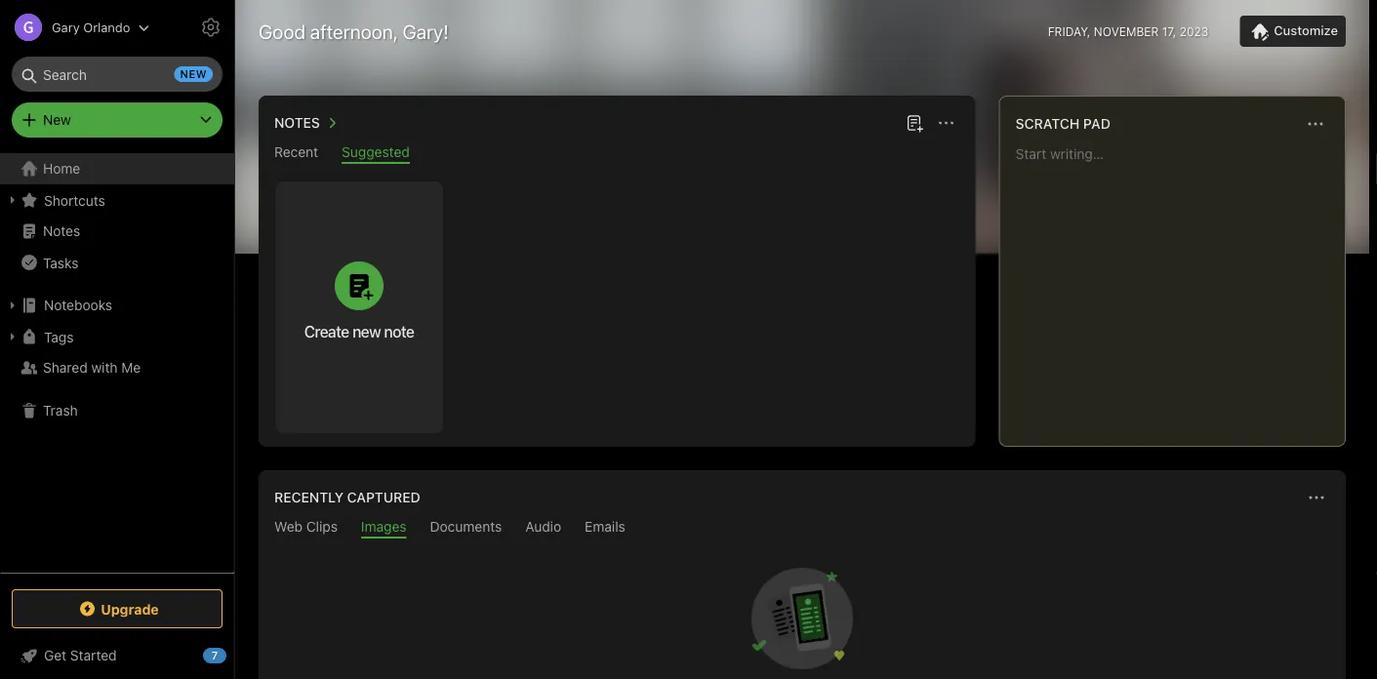 Task type: locate. For each thing, give the bounding box(es) containing it.
Search text field
[[25, 57, 209, 92]]

Account field
[[0, 8, 150, 47]]

tab list for recently captured
[[263, 519, 1343, 539]]

notes
[[274, 115, 320, 131], [43, 223, 80, 239]]

suggested tab
[[342, 144, 410, 164]]

0 horizontal spatial new
[[180, 68, 207, 81]]

1 tab list from the top
[[263, 144, 972, 164]]

1 horizontal spatial notes
[[274, 115, 320, 131]]

create new note
[[304, 322, 414, 341]]

click to collapse image
[[227, 644, 242, 667]]

gary
[[52, 20, 80, 35]]

1 horizontal spatial new
[[353, 322, 381, 341]]

customize
[[1275, 23, 1339, 38]]

web clips tab
[[274, 519, 338, 539]]

suggested tab panel
[[259, 164, 976, 447]]

new down settings image
[[180, 68, 207, 81]]

1 vertical spatial tab list
[[263, 519, 1343, 539]]

with
[[91, 360, 118, 376]]

settings image
[[199, 16, 223, 39]]

notes up the recent
[[274, 115, 320, 131]]

tree containing home
[[0, 153, 234, 572]]

me
[[121, 360, 141, 376]]

1 horizontal spatial more actions image
[[1306, 486, 1329, 510]]

notes inside button
[[274, 115, 320, 131]]

november
[[1094, 24, 1159, 38]]

home link
[[0, 153, 234, 185]]

tasks
[[43, 255, 79, 271]]

more actions image
[[935, 111, 959, 135], [1306, 486, 1329, 510]]

tab list containing web clips
[[263, 519, 1343, 539]]

recently captured
[[274, 490, 421, 506]]

new button
[[12, 103, 223, 138]]

captured
[[347, 490, 421, 506]]

get
[[44, 648, 66, 664]]

2023
[[1180, 24, 1209, 38]]

notes button
[[270, 111, 344, 135]]

new left note
[[353, 322, 381, 341]]

upgrade button
[[12, 590, 223, 629]]

2 tab list from the top
[[263, 519, 1343, 539]]

tab list
[[263, 144, 972, 164], [263, 519, 1343, 539]]

0 vertical spatial new
[[180, 68, 207, 81]]

new
[[180, 68, 207, 81], [353, 322, 381, 341]]

get started
[[44, 648, 117, 664]]

0 vertical spatial notes
[[274, 115, 320, 131]]

notebooks link
[[0, 290, 233, 321]]

0 vertical spatial tab list
[[263, 144, 972, 164]]

emails tab
[[585, 519, 626, 539]]

More actions field
[[933, 109, 961, 137], [1303, 110, 1330, 138], [1304, 484, 1331, 512]]

customize button
[[1240, 16, 1347, 47]]

notes up the tasks at the top of page
[[43, 223, 80, 239]]

web clips
[[274, 519, 338, 535]]

gary!
[[403, 20, 449, 42]]

friday,
[[1049, 24, 1091, 38]]

notebooks
[[44, 297, 112, 313]]

images tab panel
[[259, 539, 1347, 680]]

new inside button
[[353, 322, 381, 341]]

tasks button
[[0, 247, 233, 278]]

1 vertical spatial more actions image
[[1306, 486, 1329, 510]]

shortcuts
[[44, 192, 105, 208]]

1 vertical spatial new
[[353, 322, 381, 341]]

tab list for notes
[[263, 144, 972, 164]]

0 horizontal spatial notes
[[43, 223, 80, 239]]

17,
[[1163, 24, 1177, 38]]

0 vertical spatial more actions image
[[935, 111, 959, 135]]

new inside search box
[[180, 68, 207, 81]]

tab list containing recent
[[263, 144, 972, 164]]

1 vertical spatial notes
[[43, 223, 80, 239]]

tree
[[0, 153, 234, 572]]



Task type: describe. For each thing, give the bounding box(es) containing it.
good
[[259, 20, 306, 42]]

web
[[274, 519, 303, 535]]

documents tab
[[430, 519, 502, 539]]

scratch
[[1016, 116, 1080, 132]]

0 horizontal spatial more actions image
[[935, 111, 959, 135]]

create
[[304, 322, 349, 341]]

scratch pad button
[[1012, 112, 1111, 136]]

new
[[43, 112, 71, 128]]

scratch pad
[[1016, 116, 1111, 132]]

clips
[[306, 519, 338, 535]]

shared
[[43, 360, 88, 376]]

pad
[[1084, 116, 1111, 132]]

recent tab
[[274, 144, 318, 164]]

shortcuts button
[[0, 185, 233, 216]]

recently captured button
[[270, 486, 421, 510]]

Help and Learning task checklist field
[[0, 641, 234, 672]]

create new note button
[[275, 182, 443, 434]]

trash link
[[0, 395, 233, 427]]

note
[[384, 322, 414, 341]]

tags
[[44, 329, 74, 345]]

friday, november 17, 2023
[[1049, 24, 1209, 38]]

recent
[[274, 144, 318, 160]]

upgrade
[[101, 601, 159, 617]]

Start writing… text field
[[1016, 146, 1345, 431]]

7
[[212, 650, 218, 663]]

more actions field for scratch pad
[[1303, 110, 1330, 138]]

gary orlando
[[52, 20, 130, 35]]

notes link
[[0, 216, 233, 247]]

documents
[[430, 519, 502, 535]]

audio
[[526, 519, 562, 535]]

trash
[[43, 403, 78, 419]]

recently
[[274, 490, 344, 506]]

shared with me link
[[0, 353, 233, 384]]

good afternoon, gary!
[[259, 20, 449, 42]]

audio tab
[[526, 519, 562, 539]]

new search field
[[25, 57, 213, 92]]

suggested
[[342, 144, 410, 160]]

expand notebooks image
[[5, 298, 21, 313]]

home
[[43, 161, 80, 177]]

images
[[361, 519, 407, 535]]

tags button
[[0, 321, 233, 353]]

shared with me
[[43, 360, 141, 376]]

started
[[70, 648, 117, 664]]

more actions field for recently captured
[[1304, 484, 1331, 512]]

emails
[[585, 519, 626, 535]]

expand tags image
[[5, 329, 21, 345]]

orlando
[[83, 20, 130, 35]]

notes inside tree
[[43, 223, 80, 239]]

more actions image
[[1305, 112, 1328, 136]]

images tab
[[361, 519, 407, 539]]

afternoon,
[[310, 20, 398, 42]]



Task type: vqa. For each thing, say whether or not it's contained in the screenshot.
Scratch Pad
yes



